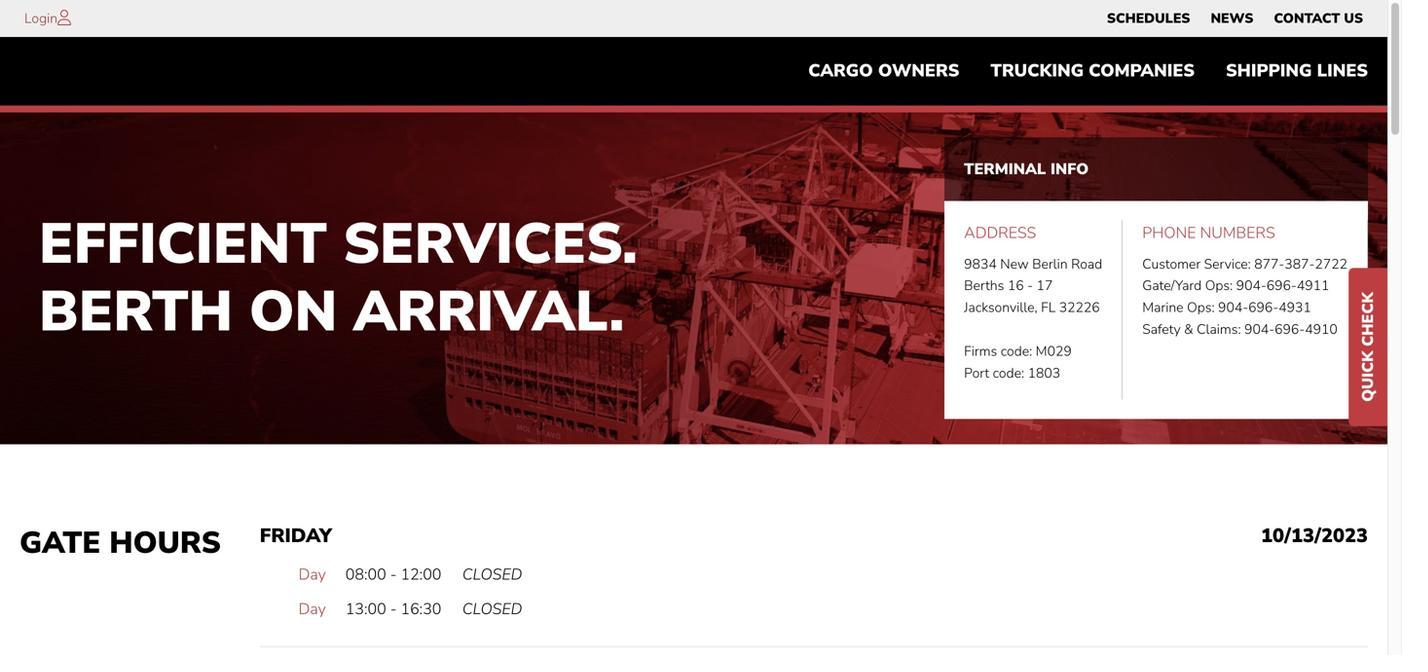 Task type: describe. For each thing, give the bounding box(es) containing it.
schedules link
[[1107, 5, 1190, 32]]

customer service: 877-387-2722 gate/yard ops: 904-696-4911 marine ops: 904-696-4931 safety & claims: 904-696-4910
[[1142, 255, 1347, 339]]

closed for 13:00 - 16:30
[[462, 599, 522, 620]]

1803
[[1028, 364, 1060, 382]]

877-
[[1254, 255, 1285, 273]]

hours
[[109, 522, 221, 564]]

2722
[[1315, 255, 1347, 273]]

companies
[[1089, 59, 1195, 83]]

08:00 - 12:00
[[345, 564, 441, 585]]

phone
[[1142, 223, 1196, 244]]

quick check
[[1357, 292, 1378, 402]]

efficient
[[39, 206, 327, 283]]

13:00
[[345, 599, 386, 620]]

owners
[[878, 59, 959, 83]]

service:
[[1204, 255, 1251, 273]]

terminal info
[[964, 159, 1089, 180]]

shipping
[[1226, 59, 1312, 83]]

check
[[1357, 292, 1378, 347]]

marine
[[1142, 299, 1184, 317]]

contact us
[[1274, 9, 1363, 28]]

arrival.
[[353, 274, 624, 350]]

0 vertical spatial 904-
[[1236, 277, 1266, 295]]

9834 new berlin road berths 16 - 17 jacksonville, fl 32226
[[964, 255, 1102, 317]]

lines
[[1317, 59, 1368, 83]]

trucking companies link
[[975, 52, 1210, 91]]

trucking
[[991, 59, 1084, 83]]

firms code:  m029 port code:  1803
[[964, 342, 1072, 382]]

news link
[[1211, 5, 1253, 32]]

- for 12:00
[[390, 564, 397, 585]]

1 vertical spatial ops:
[[1187, 299, 1215, 317]]

contact
[[1274, 9, 1340, 28]]

login
[[24, 9, 58, 28]]

12:00
[[401, 564, 441, 585]]

gate hours
[[19, 522, 221, 564]]

fl
[[1041, 299, 1056, 317]]

0 vertical spatial 696-
[[1266, 277, 1297, 295]]

10/13/2023
[[1261, 523, 1368, 549]]

port
[[964, 364, 989, 382]]

32226
[[1059, 299, 1100, 317]]

- inside 9834 new berlin road berths 16 - 17 jacksonville, fl 32226
[[1027, 277, 1033, 295]]

- for 16:30
[[390, 599, 397, 620]]

4910
[[1305, 320, 1338, 339]]

gate/yard
[[1142, 277, 1202, 295]]

berth
[[39, 274, 233, 350]]

4911
[[1297, 277, 1329, 295]]

day for 13:00 - 16:30
[[299, 599, 326, 620]]

us
[[1344, 9, 1363, 28]]

terminal
[[964, 159, 1046, 180]]

13:00 - 16:30
[[345, 599, 441, 620]]

quick
[[1357, 351, 1378, 402]]

berlin
[[1032, 255, 1068, 273]]

berths
[[964, 277, 1004, 295]]

m029
[[1036, 342, 1072, 361]]

9834
[[964, 255, 997, 273]]

0 vertical spatial ops:
[[1205, 277, 1233, 295]]

2 vertical spatial 904-
[[1244, 320, 1275, 339]]



Task type: vqa. For each thing, say whether or not it's contained in the screenshot.
Select a transaction type
no



Task type: locate. For each thing, give the bounding box(es) containing it.
904- right the claims:
[[1244, 320, 1275, 339]]

- right 08:00
[[390, 564, 397, 585]]

- right 13:00
[[390, 599, 397, 620]]

claims:
[[1197, 320, 1241, 339]]

696-
[[1266, 277, 1297, 295], [1248, 299, 1279, 317], [1275, 320, 1305, 339]]

code: right port
[[993, 364, 1024, 382]]

cargo
[[808, 59, 873, 83]]

day left 13:00
[[299, 599, 326, 620]]

menu bar
[[1097, 5, 1373, 32], [793, 52, 1384, 91]]

address
[[964, 223, 1036, 244]]

- left 17
[[1027, 277, 1033, 295]]

day
[[299, 564, 326, 585], [299, 599, 326, 620]]

friday
[[260, 523, 332, 549]]

day for 08:00 - 12:00
[[299, 564, 326, 585]]

ops: up &
[[1187, 299, 1215, 317]]

1 vertical spatial 904-
[[1218, 299, 1248, 317]]

0 vertical spatial menu bar
[[1097, 5, 1373, 32]]

-
[[1027, 277, 1033, 295], [390, 564, 397, 585], [390, 599, 397, 620]]

road
[[1071, 255, 1102, 273]]

numbers
[[1200, 223, 1275, 244]]

16:30
[[401, 599, 441, 620]]

1 vertical spatial -
[[390, 564, 397, 585]]

1 day from the top
[[299, 564, 326, 585]]

closed right 12:00
[[462, 564, 522, 585]]

day down friday
[[299, 564, 326, 585]]

2 closed from the top
[[462, 599, 522, 620]]

new
[[1000, 255, 1029, 273]]

jacksonville,
[[964, 299, 1037, 317]]

1 closed from the top
[[462, 564, 522, 585]]

4931
[[1279, 299, 1311, 317]]

closed for 08:00 - 12:00
[[462, 564, 522, 585]]

1 vertical spatial 696-
[[1248, 299, 1279, 317]]

menu bar up shipping
[[1097, 5, 1373, 32]]

quick check link
[[1348, 268, 1387, 426]]

2 vertical spatial -
[[390, 599, 397, 620]]

code: up 1803
[[1001, 342, 1032, 361]]

services.
[[343, 206, 638, 283]]

0 vertical spatial code:
[[1001, 342, 1032, 361]]

1 vertical spatial menu bar
[[793, 52, 1384, 91]]

1 vertical spatial closed
[[462, 599, 522, 620]]

1 vertical spatial code:
[[993, 364, 1024, 382]]

menu bar containing cargo owners
[[793, 52, 1384, 91]]

info
[[1051, 159, 1089, 180]]

904- down 877-
[[1236, 277, 1266, 295]]

news
[[1211, 9, 1253, 28]]

customer
[[1142, 255, 1201, 273]]

code:
[[1001, 342, 1032, 361], [993, 364, 1024, 382]]

user image
[[58, 10, 71, 25]]

menu bar down schedules
[[793, 52, 1384, 91]]

shipping lines link
[[1210, 52, 1384, 91]]

efficient services. berth on arrival.
[[39, 206, 638, 350]]

904- up the claims:
[[1218, 299, 1248, 317]]

904-
[[1236, 277, 1266, 295], [1218, 299, 1248, 317], [1244, 320, 1275, 339]]

2 vertical spatial 696-
[[1275, 320, 1305, 339]]

cargo owners link
[[793, 52, 975, 91]]

2 day from the top
[[299, 599, 326, 620]]

1 vertical spatial day
[[299, 599, 326, 620]]

schedules
[[1107, 9, 1190, 28]]

gate
[[19, 522, 101, 564]]

menu bar containing schedules
[[1097, 5, 1373, 32]]

firms
[[964, 342, 997, 361]]

387-
[[1285, 255, 1315, 273]]

safety
[[1142, 320, 1181, 339]]

0 vertical spatial day
[[299, 564, 326, 585]]

closed right 16:30
[[462, 599, 522, 620]]

on
[[249, 274, 337, 350]]

phone numbers
[[1142, 223, 1275, 244]]

&
[[1184, 320, 1193, 339]]

08:00
[[345, 564, 386, 585]]

ops: down the service:
[[1205, 277, 1233, 295]]

cargo owners
[[808, 59, 959, 83]]

0 vertical spatial -
[[1027, 277, 1033, 295]]

contact us link
[[1274, 5, 1363, 32]]

login link
[[24, 9, 58, 28]]

shipping lines
[[1226, 59, 1368, 83]]

closed
[[462, 564, 522, 585], [462, 599, 522, 620]]

trucking companies
[[991, 59, 1195, 83]]

0 vertical spatial closed
[[462, 564, 522, 585]]

17
[[1036, 277, 1053, 295]]

16
[[1008, 277, 1024, 295]]

ops:
[[1205, 277, 1233, 295], [1187, 299, 1215, 317]]



